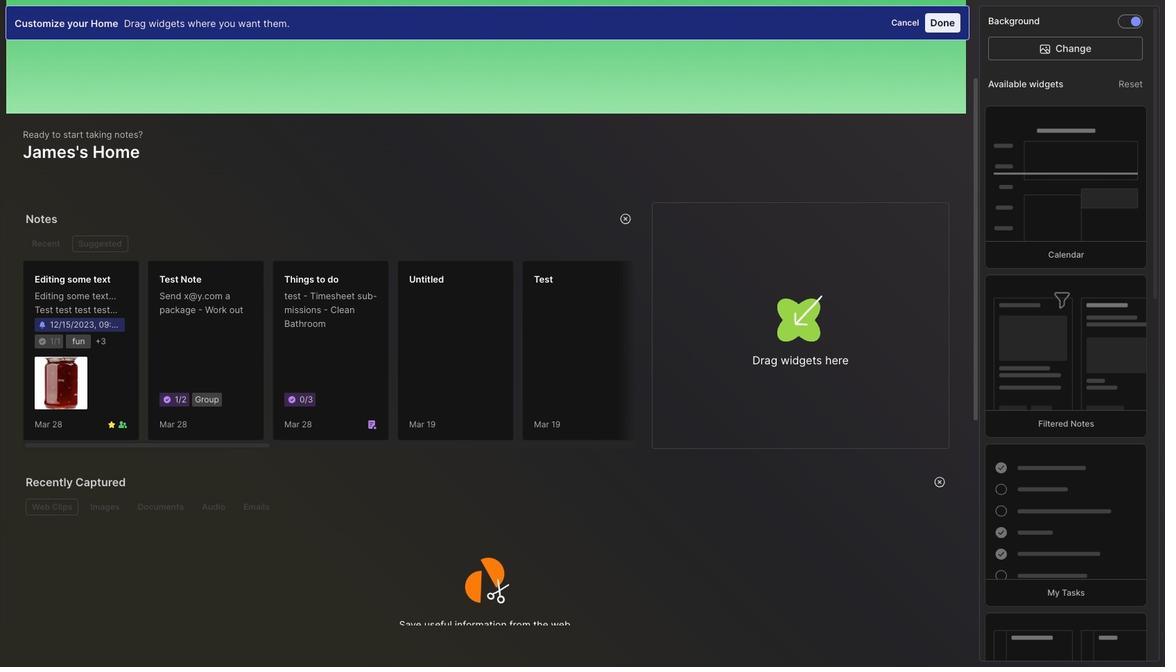 Task type: describe. For each thing, give the bounding box(es) containing it.
background image
[[1131, 17, 1141, 26]]



Task type: vqa. For each thing, say whether or not it's contained in the screenshot.
Background Icon
yes



